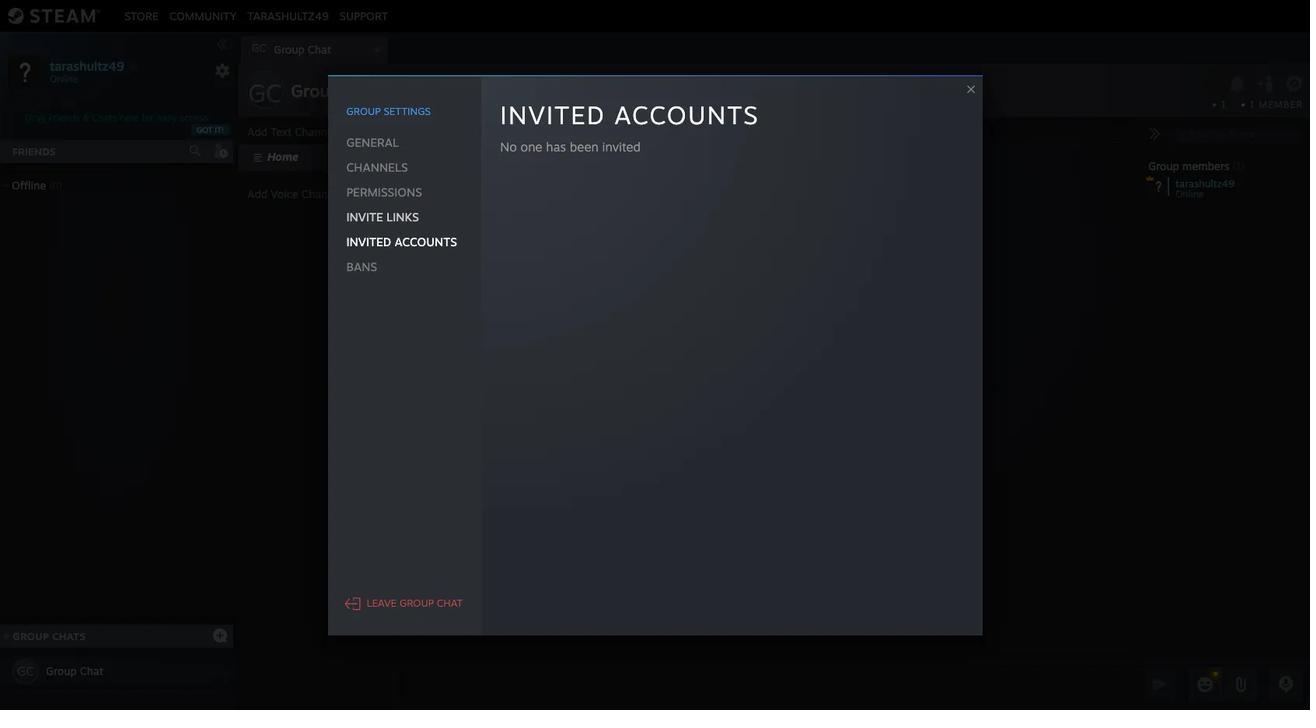 Task type: vqa. For each thing, say whether or not it's contained in the screenshot.
the "Avatar"
no



Task type: locate. For each thing, give the bounding box(es) containing it.
collapse member list image
[[1149, 128, 1161, 140]]

tarashultz49 up &
[[50, 58, 124, 74]]

0 vertical spatial channel
[[295, 125, 336, 138]]

manage group chat settings image
[[1287, 75, 1306, 95]]

invited accounts down links
[[347, 235, 457, 249]]

1 vertical spatial tarashultz49
[[50, 58, 124, 74]]

0 vertical spatial accounts
[[615, 99, 760, 130]]

1 vertical spatial channel
[[302, 187, 343, 201]]

17,
[[640, 137, 651, 147]]

2 add from the top
[[247, 187, 268, 201]]

no one has been invited
[[500, 139, 641, 154]]

0 vertical spatial add
[[247, 125, 268, 138]]

add text channel
[[247, 125, 336, 138]]

tarashultz49 up gc group chat
[[248, 9, 329, 22]]

manage friends list settings image
[[215, 63, 230, 79]]

chats
[[92, 112, 117, 124], [52, 631, 86, 643]]

1 vertical spatial gc
[[248, 78, 282, 109]]

invited up has at the left of page
[[500, 99, 606, 130]]

0 vertical spatial tarashultz49
[[248, 9, 329, 22]]

2 vertical spatial tarashultz49
[[1176, 177, 1235, 190]]

unpin channel list image
[[367, 121, 387, 142]]

0 horizontal spatial chats
[[52, 631, 86, 643]]

gc up text
[[248, 78, 282, 109]]

group
[[274, 43, 305, 56], [291, 80, 340, 101], [347, 105, 381, 117], [1149, 159, 1180, 173], [400, 597, 434, 610], [13, 631, 49, 643], [46, 665, 77, 678]]

1 member
[[1250, 99, 1304, 110]]

0 vertical spatial invited
[[500, 99, 606, 130]]

1 horizontal spatial chats
[[92, 112, 117, 124]]

1 vertical spatial add
[[247, 187, 268, 201]]

gc down tarashultz49 link
[[252, 41, 266, 54]]

2 horizontal spatial tarashultz49
[[1176, 177, 1235, 190]]

friends left &
[[48, 112, 80, 124]]

0 horizontal spatial invited accounts
[[347, 235, 457, 249]]

online
[[1176, 188, 1204, 200]]

for
[[142, 112, 154, 124]]

channel
[[295, 125, 336, 138], [302, 187, 343, 201]]

text
[[271, 125, 292, 138]]

invite a friend to this group chat image
[[1257, 74, 1277, 94]]

add left voice
[[247, 187, 268, 201]]

0 horizontal spatial accounts
[[395, 235, 457, 249]]

0 horizontal spatial invited
[[347, 235, 391, 249]]

invite links
[[347, 210, 419, 224]]

here
[[120, 112, 139, 124]]

drag friends & chats here for easy access
[[25, 112, 208, 124]]

1 vertical spatial friends
[[12, 145, 56, 158]]

1 horizontal spatial group chat
[[291, 80, 383, 101]]

1 horizontal spatial invited accounts
[[500, 99, 760, 130]]

collapse chats list image
[[0, 634, 18, 640]]

group chat up group settings
[[291, 80, 383, 101]]

accounts up 2023
[[615, 99, 760, 130]]

1 vertical spatial group chat
[[46, 665, 103, 678]]

2 1 from the left
[[1250, 99, 1256, 110]]

channel right text
[[295, 125, 336, 138]]

offline
[[12, 179, 46, 192]]

invited down the invite at the top left of the page
[[347, 235, 391, 249]]

search my friends list image
[[188, 144, 202, 158]]

channel right voice
[[302, 187, 343, 201]]

community link
[[164, 9, 242, 22]]

1
[[1221, 99, 1227, 110], [1250, 99, 1256, 110]]

friends
[[48, 112, 80, 124], [12, 145, 56, 158]]

add
[[247, 125, 268, 138], [247, 187, 268, 201]]

1 horizontal spatial tarashultz49
[[248, 9, 329, 22]]

add left text
[[247, 125, 268, 138]]

no
[[500, 139, 517, 154]]

community
[[170, 9, 237, 22]]

links
[[387, 210, 419, 224]]

invited accounts up friday, november 17, 2023
[[500, 99, 760, 130]]

general
[[347, 135, 399, 150]]

1 up filter by name text field
[[1221, 99, 1227, 110]]

0 vertical spatial friends
[[48, 112, 80, 124]]

1 add from the top
[[247, 125, 268, 138]]

voice
[[271, 187, 299, 201]]

tarashultz49 online
[[1176, 177, 1235, 200]]

1 left member
[[1250, 99, 1256, 110]]

1 vertical spatial chats
[[52, 631, 86, 643]]

group chat down group chats at the left bottom of the page
[[46, 665, 103, 678]]

chat down tarashultz49 link
[[308, 43, 331, 56]]

gc
[[252, 41, 266, 54], [248, 78, 282, 109], [17, 664, 34, 680]]

1 horizontal spatial 1
[[1250, 99, 1256, 110]]

None text field
[[398, 666, 1139, 705]]

tarashultz49 down members
[[1176, 177, 1235, 190]]

chat up group settings
[[345, 80, 383, 101]]

store
[[124, 9, 159, 22]]

member
[[1259, 99, 1304, 110]]

gc down collapse chats list image
[[17, 664, 34, 680]]

0 horizontal spatial 1
[[1221, 99, 1227, 110]]

accounts down links
[[395, 235, 457, 249]]

leave group chat
[[367, 597, 463, 610]]

send special image
[[1232, 676, 1251, 695]]

group inside gc group chat
[[274, 43, 305, 56]]

invited accounts
[[500, 99, 760, 130], [347, 235, 457, 249]]

0 horizontal spatial group chat
[[46, 665, 103, 678]]

0 vertical spatial invited accounts
[[500, 99, 760, 130]]

easy
[[157, 112, 177, 124]]

tarashultz49 link
[[242, 9, 334, 22]]

tarashultz49
[[248, 9, 329, 22], [50, 58, 124, 74], [1176, 177, 1235, 190]]

accounts
[[615, 99, 760, 130], [395, 235, 457, 249]]

add for add text channel
[[247, 125, 268, 138]]

add a friend image
[[212, 142, 229, 159]]

invited
[[500, 99, 606, 130], [347, 235, 391, 249]]

chat
[[308, 43, 331, 56], [345, 80, 383, 101], [437, 597, 463, 610], [80, 665, 103, 678]]

home
[[268, 150, 299, 163]]

group settings
[[347, 105, 431, 117]]

1 for 1
[[1221, 99, 1227, 110]]

1 horizontal spatial invited
[[500, 99, 606, 130]]

1 1 from the left
[[1221, 99, 1227, 110]]

chats right collapse chats list image
[[52, 631, 86, 643]]

chats right &
[[92, 112, 117, 124]]

friends down drag
[[12, 145, 56, 158]]

0 vertical spatial gc
[[252, 41, 266, 54]]

create a group chat image
[[212, 628, 228, 644]]

group chat
[[291, 80, 383, 101], [46, 665, 103, 678]]

members
[[1183, 159, 1230, 173]]

2023
[[653, 137, 673, 147]]



Task type: describe. For each thing, give the bounding box(es) containing it.
invited
[[602, 139, 641, 154]]

leave
[[367, 597, 397, 610]]

manage notification settings image
[[1227, 75, 1247, 93]]

friday, november 17, 2023
[[574, 137, 673, 147]]

settings
[[384, 105, 431, 117]]

november
[[600, 137, 638, 147]]

friday,
[[574, 137, 598, 147]]

0 vertical spatial chats
[[92, 112, 117, 124]]

1 horizontal spatial accounts
[[615, 99, 760, 130]]

drag
[[25, 112, 46, 124]]

add voice channel
[[247, 187, 343, 201]]

has
[[546, 139, 566, 154]]

1 vertical spatial accounts
[[395, 235, 457, 249]]

0 vertical spatial group chat
[[291, 80, 383, 101]]

1 vertical spatial invited
[[347, 235, 391, 249]]

chat right leave
[[437, 597, 463, 610]]

one
[[521, 139, 543, 154]]

permissions
[[347, 185, 422, 200]]

gc inside gc group chat
[[252, 41, 266, 54]]

1 for 1 member
[[1250, 99, 1256, 110]]

group members
[[1149, 159, 1230, 173]]

channel for add voice channel
[[302, 187, 343, 201]]

2 vertical spatial gc
[[17, 664, 34, 680]]

chat inside gc group chat
[[308, 43, 331, 56]]

been
[[570, 139, 599, 154]]

chat down group chats at the left bottom of the page
[[80, 665, 103, 678]]

close this tab image
[[369, 45, 385, 54]]

channel for add text channel
[[295, 125, 336, 138]]

&
[[83, 112, 89, 124]]

submit image
[[1150, 675, 1171, 695]]

invite
[[347, 210, 383, 224]]

group chats
[[13, 631, 86, 643]]

store link
[[119, 9, 164, 22]]

support link
[[334, 9, 394, 22]]

access
[[179, 112, 208, 124]]

Filter by Name text field
[[1171, 124, 1304, 145]]

channels
[[347, 160, 408, 175]]

add for add voice channel
[[247, 187, 268, 201]]

gc group chat
[[252, 41, 331, 56]]

bans
[[347, 259, 377, 274]]

1 vertical spatial invited accounts
[[347, 235, 457, 249]]

0 horizontal spatial tarashultz49
[[50, 58, 124, 74]]

support
[[340, 9, 388, 22]]



